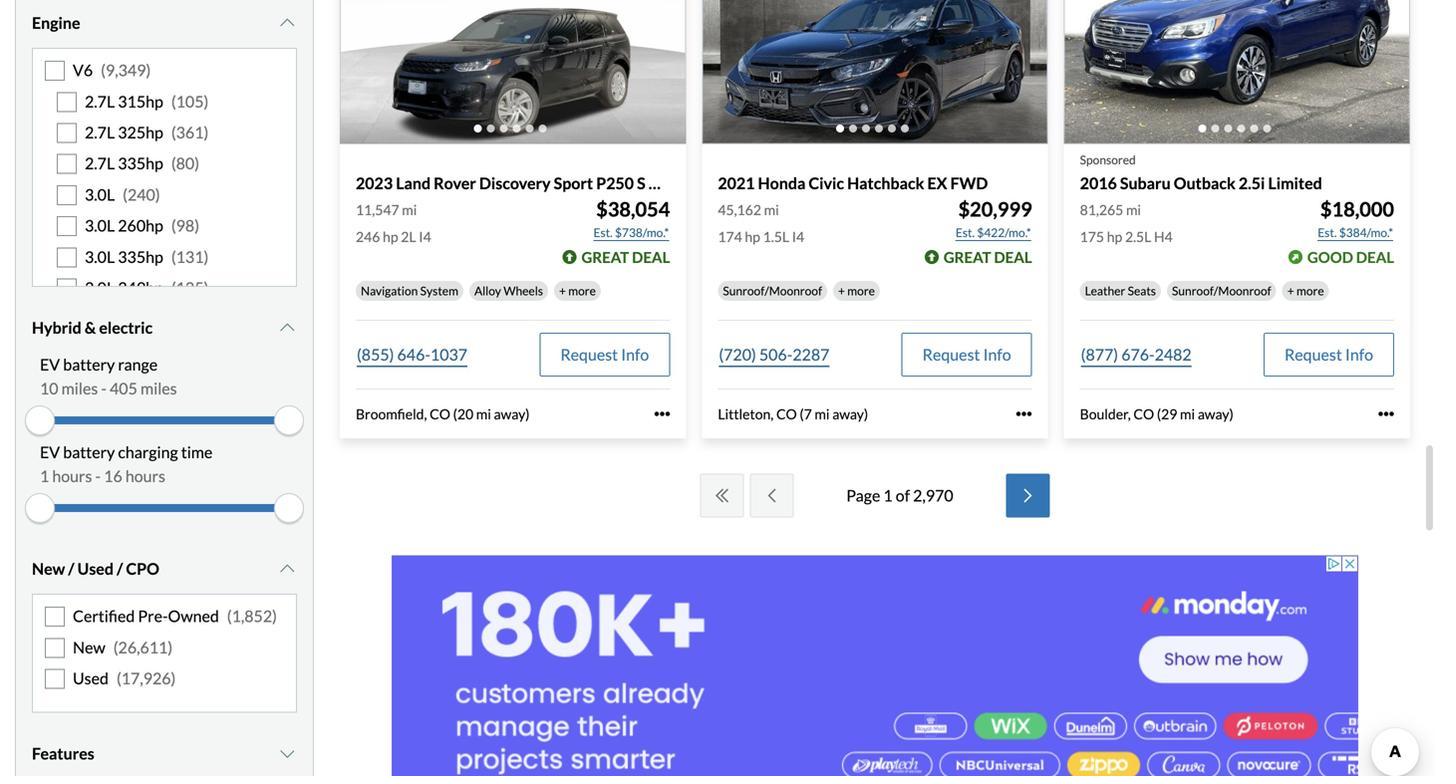 Task type: describe. For each thing, give the bounding box(es) containing it.
info for $38,054
[[621, 345, 649, 364]]

2021
[[718, 174, 755, 193]]

civic
[[809, 174, 844, 193]]

(877) 676-2482
[[1081, 345, 1192, 364]]

(105)
[[171, 92, 209, 111]]

battery for -
[[63, 355, 115, 374]]

lapis blue pearl 2016 subaru outback 2.5i limited wagon all-wheel drive continuously variable transmission image
[[1064, 0, 1411, 144]]

rover
[[434, 174, 476, 193]]

navigation
[[361, 283, 418, 298]]

(26,611)
[[113, 638, 173, 657]]

$20,999
[[959, 197, 1032, 221]]

2023 land rover discovery sport p250 s r-dynamic awd
[[356, 174, 770, 193]]

3.0l for 3.0l 349hp (125)
[[85, 278, 115, 298]]

1.5l
[[763, 228, 790, 245]]

co for $38,054
[[430, 406, 451, 423]]

+ for leather seats
[[1288, 283, 1295, 298]]

good deal
[[1308, 248, 1395, 266]]

(98)
[[171, 216, 199, 235]]

great deal for $38,054
[[582, 248, 670, 266]]

405
[[110, 379, 137, 398]]

3 away) from the left
[[1198, 406, 1234, 423]]

charging
[[118, 443, 178, 462]]

request info for $38,054
[[561, 345, 649, 364]]

ex
[[928, 174, 948, 193]]

owned
[[168, 607, 219, 626]]

leather seats
[[1085, 283, 1156, 298]]

(1,852)
[[227, 607, 277, 626]]

hybrid & electric
[[32, 318, 153, 338]]

hp for $38,054
[[383, 228, 398, 245]]

2l
[[401, 228, 416, 245]]

next image image for $38,054
[[654, 31, 674, 63]]

3 co from the left
[[1134, 406, 1155, 423]]

land
[[396, 174, 431, 193]]

hybrid
[[32, 318, 81, 338]]

(240)
[[123, 185, 160, 204]]

260hp
[[118, 216, 163, 235]]

used inside dropdown button
[[77, 559, 114, 579]]

81,265 mi 175 hp 2.5l h4
[[1080, 201, 1173, 245]]

i4 for $38,054
[[419, 228, 431, 245]]

3.0l for 3.0l (240)
[[85, 185, 115, 204]]

2 + from the left
[[838, 283, 845, 298]]

boulder, co (29 mi away)
[[1080, 406, 1234, 423]]

info for $20,999
[[983, 345, 1012, 364]]

- inside ev battery charging time 1 hours - 16 hours
[[95, 467, 101, 486]]

pre-
[[138, 607, 168, 626]]

r-
[[649, 174, 665, 193]]

navigation system
[[361, 283, 459, 298]]

2 sunroof/moonroof from the left
[[1172, 283, 1272, 298]]

i4 for $20,999
[[792, 228, 805, 245]]

littleton,
[[718, 406, 774, 423]]

mi right (20
[[476, 406, 491, 423]]

v6
[[73, 60, 93, 80]]

3 info from the left
[[1346, 345, 1374, 364]]

request for $20,999
[[923, 345, 980, 364]]

advertisement region
[[392, 556, 1359, 777]]

battery for hours
[[63, 443, 115, 462]]

hp for $18,000
[[1107, 228, 1123, 245]]

engine button
[[32, 0, 297, 48]]

chevron right image
[[1019, 488, 1038, 504]]

2.7l 325hp (361)
[[85, 123, 209, 142]]

$422/mo.*
[[977, 225, 1031, 240]]

good
[[1308, 248, 1354, 266]]

3.0l 349hp (125)
[[85, 278, 209, 298]]

co for $20,999
[[777, 406, 797, 423]]

new (26,611)
[[73, 638, 173, 657]]

246
[[356, 228, 380, 245]]

1 miles from the left
[[61, 379, 98, 398]]

deal for $38,054
[[632, 248, 670, 266]]

2.7l for 2.7l 315hp (105)
[[85, 92, 115, 111]]

p250
[[596, 174, 634, 193]]

new for new / used / cpo
[[32, 559, 65, 579]]

alloy wheels
[[474, 283, 543, 298]]

(720) 506-2287 button
[[718, 333, 831, 377]]

ellipsis h image for boulder, co (29 mi away)
[[1379, 406, 1395, 422]]

1037
[[431, 345, 468, 364]]

11,547 mi 246 hp 2l i4
[[356, 201, 431, 245]]

2 more from the left
[[848, 283, 875, 298]]

ev battery charging time 1 hours - 16 hours
[[40, 443, 213, 486]]

(877)
[[1081, 345, 1119, 364]]

16
[[104, 467, 122, 486]]

1 inside ev battery charging time 1 hours - 16 hours
[[40, 467, 49, 486]]

1 hours from the left
[[52, 467, 92, 486]]

dynamic
[[665, 174, 728, 193]]

$20,999 est. $422/mo.*
[[956, 197, 1032, 240]]

features
[[32, 744, 94, 764]]

certified
[[73, 607, 135, 626]]

335hp for 3.0l 335hp
[[118, 247, 163, 266]]

hybrid & electric button
[[32, 303, 297, 353]]

broomfield,
[[356, 406, 427, 423]]

est. $422/mo.* button
[[955, 223, 1032, 243]]

est. $738/mo.* button
[[593, 223, 670, 243]]

$18,000 est. $384/mo.*
[[1318, 197, 1395, 240]]

2,970
[[913, 486, 954, 505]]

boulder,
[[1080, 406, 1131, 423]]

ellipsis h image for broomfield, co (20 mi away)
[[654, 406, 670, 422]]

676-
[[1122, 345, 1155, 364]]

(720) 506-2287
[[719, 345, 830, 364]]

3 request info button from the left
[[1264, 333, 1395, 377]]

- inside ev battery range 10 miles - 405 miles
[[101, 379, 107, 398]]

$38,054 est. $738/mo.*
[[594, 197, 670, 240]]

h4
[[1154, 228, 1173, 245]]

hp for $20,999
[[745, 228, 761, 245]]

(855) 646-1037 button
[[356, 333, 469, 377]]

506-
[[759, 345, 793, 364]]

325hp
[[118, 123, 163, 142]]

santorini black 2023 land rover discovery sport p250 s r-dynamic awd suv / crossover all-wheel drive 9-speed automatic image
[[340, 0, 686, 144]]

$18,000
[[1321, 197, 1395, 221]]

(125)
[[171, 278, 209, 298]]

+ more for navigation system
[[559, 283, 596, 298]]

est. $384/mo.* button
[[1317, 223, 1395, 243]]

limited
[[1269, 174, 1323, 193]]

(17,926)
[[117, 669, 176, 688]]

used (17,926)
[[73, 669, 176, 688]]

chevron down image
[[278, 15, 297, 31]]

sport
[[554, 174, 593, 193]]

2 / from the left
[[117, 559, 123, 579]]

(80)
[[171, 154, 199, 173]]

away) for $20,999
[[833, 406, 868, 423]]

honda
[[758, 174, 806, 193]]

great for $20,999
[[944, 248, 991, 266]]



Task type: vqa. For each thing, say whether or not it's contained in the screenshot.
2nd "By" from the right
no



Task type: locate. For each thing, give the bounding box(es) containing it.
335hp for 2.7l 335hp
[[118, 154, 163, 173]]

1 horizontal spatial info
[[983, 345, 1012, 364]]

miles right 10
[[61, 379, 98, 398]]

0 vertical spatial 2.7l
[[85, 92, 115, 111]]

hours
[[52, 467, 92, 486], [125, 467, 165, 486]]

2 horizontal spatial +
[[1288, 283, 1295, 298]]

0 horizontal spatial i4
[[419, 228, 431, 245]]

hatchback
[[847, 174, 925, 193]]

1 great from the left
[[582, 248, 629, 266]]

ev down 10
[[40, 443, 60, 462]]

hours left 16
[[52, 467, 92, 486]]

1 request info button from the left
[[540, 333, 670, 377]]

2.7l down v6 (9,349)
[[85, 92, 115, 111]]

cpo
[[126, 559, 159, 579]]

(7
[[800, 406, 812, 423]]

2 hours from the left
[[125, 467, 165, 486]]

deal for $18,000
[[1357, 248, 1395, 266]]

est. inside $38,054 est. $738/mo.*
[[594, 225, 613, 240]]

alloy
[[474, 283, 501, 298]]

request info for $20,999
[[923, 345, 1012, 364]]

deal for $20,999
[[994, 248, 1032, 266]]

great for $38,054
[[582, 248, 629, 266]]

mi up 2.5l
[[1126, 201, 1141, 218]]

174
[[718, 228, 742, 245]]

chevron down image inside new / used / cpo dropdown button
[[278, 561, 297, 577]]

1 next image image from the left
[[654, 31, 674, 63]]

2 battery from the top
[[63, 443, 115, 462]]

2 est. from the left
[[956, 225, 975, 240]]

3.0l 335hp (131)
[[85, 247, 209, 266]]

2 next image image from the left
[[1016, 31, 1036, 63]]

2 horizontal spatial co
[[1134, 406, 1155, 423]]

2 horizontal spatial deal
[[1357, 248, 1395, 266]]

deal down $422/mo.*
[[994, 248, 1032, 266]]

(20
[[453, 406, 474, 423]]

2 great from the left
[[944, 248, 991, 266]]

mi right the (29
[[1180, 406, 1195, 423]]

1 more from the left
[[568, 283, 596, 298]]

3.0l for 3.0l 260hp (98)
[[85, 216, 115, 235]]

3 3.0l from the top
[[85, 247, 115, 266]]

+ more for leather seats
[[1288, 283, 1324, 298]]

1 / from the left
[[68, 559, 74, 579]]

away) for $38,054
[[494, 406, 530, 423]]

3.0l (240)
[[85, 185, 160, 204]]

0 horizontal spatial + more
[[559, 283, 596, 298]]

1 horizontal spatial sunroof/moonroof
[[1172, 283, 1272, 298]]

0 horizontal spatial request info
[[561, 345, 649, 364]]

1 info from the left
[[621, 345, 649, 364]]

3 + from the left
[[1288, 283, 1295, 298]]

outback
[[1174, 174, 1236, 193]]

chevron down image inside hybrid & electric dropdown button
[[278, 320, 297, 336]]

previous image image
[[352, 31, 372, 63], [714, 31, 734, 63], [1076, 31, 1096, 63]]

2021 honda civic hatchback ex fwd
[[718, 174, 988, 193]]

1 vertical spatial new
[[73, 638, 105, 657]]

1 co from the left
[[430, 406, 451, 423]]

2 great deal from the left
[[944, 248, 1032, 266]]

0 horizontal spatial request info button
[[540, 333, 670, 377]]

away) right the (29
[[1198, 406, 1234, 423]]

1 335hp from the top
[[118, 154, 163, 173]]

(29
[[1157, 406, 1178, 423]]

miles
[[61, 379, 98, 398], [141, 379, 177, 398]]

ellipsis h image
[[1016, 406, 1032, 422]]

est. for $20,999
[[956, 225, 975, 240]]

2 request info from the left
[[923, 345, 1012, 364]]

time
[[181, 443, 213, 462]]

0 horizontal spatial miles
[[61, 379, 98, 398]]

est. down $38,054 in the top left of the page
[[594, 225, 613, 240]]

0 horizontal spatial 1
[[40, 467, 49, 486]]

away) right the (7
[[833, 406, 868, 423]]

co left (20
[[430, 406, 451, 423]]

2 vertical spatial chevron down image
[[278, 746, 297, 762]]

wheels
[[504, 283, 543, 298]]

2 miles from the left
[[141, 379, 177, 398]]

1 ellipsis h image from the left
[[654, 406, 670, 422]]

3.0l left (240) at top left
[[85, 185, 115, 204]]

3 more from the left
[[1297, 283, 1324, 298]]

ev for ev battery range
[[40, 355, 60, 374]]

certified pre-owned (1,852)
[[73, 607, 277, 626]]

ev inside ev battery range 10 miles - 405 miles
[[40, 355, 60, 374]]

0 vertical spatial new
[[32, 559, 65, 579]]

1 est. from the left
[[594, 225, 613, 240]]

est. for $18,000
[[1318, 225, 1337, 240]]

1 horizontal spatial miles
[[141, 379, 177, 398]]

great down est. $422/mo.* button
[[944, 248, 991, 266]]

11,547
[[356, 201, 399, 218]]

45,162 mi 174 hp 1.5l i4
[[718, 201, 805, 245]]

battery down & in the top left of the page
[[63, 355, 115, 374]]

2 info from the left
[[983, 345, 1012, 364]]

335hp down '260hp'
[[118, 247, 163, 266]]

2 chevron down image from the top
[[278, 561, 297, 577]]

great down est. $738/mo.* button
[[582, 248, 629, 266]]

1 horizontal spatial est.
[[956, 225, 975, 240]]

3 deal from the left
[[1357, 248, 1395, 266]]

1 horizontal spatial previous image image
[[714, 31, 734, 63]]

used left cpo
[[77, 559, 114, 579]]

(855) 646-1037
[[357, 345, 468, 364]]

1 request from the left
[[561, 345, 618, 364]]

mi inside 45,162 mi 174 hp 1.5l i4
[[764, 201, 779, 218]]

0 horizontal spatial co
[[430, 406, 451, 423]]

fwd
[[951, 174, 988, 193]]

1 horizontal spatial +
[[838, 283, 845, 298]]

chevron down image inside "features" dropdown button
[[278, 746, 297, 762]]

2 + more from the left
[[838, 283, 875, 298]]

0 horizontal spatial great deal
[[582, 248, 670, 266]]

0 horizontal spatial request
[[561, 345, 618, 364]]

2.7l 335hp (80)
[[85, 154, 199, 173]]

1 horizontal spatial request info button
[[902, 333, 1032, 377]]

2 request from the left
[[923, 345, 980, 364]]

great
[[582, 248, 629, 266], [944, 248, 991, 266]]

3.0l down 3.0l 260hp (98)
[[85, 247, 115, 266]]

1 ev from the top
[[40, 355, 60, 374]]

more for leather seats
[[1297, 283, 1324, 298]]

previous image image for $20,999
[[714, 31, 734, 63]]

1 battery from the top
[[63, 355, 115, 374]]

i4 right 2l at the left top of the page
[[419, 228, 431, 245]]

1 vertical spatial -
[[95, 467, 101, 486]]

1 left 16
[[40, 467, 49, 486]]

mi down land
[[402, 201, 417, 218]]

hp right 174
[[745, 228, 761, 245]]

0 vertical spatial ev
[[40, 355, 60, 374]]

1 horizontal spatial hours
[[125, 467, 165, 486]]

previous image image for $38,054
[[352, 31, 372, 63]]

chevron down image for ev battery range
[[278, 320, 297, 336]]

1 horizontal spatial next image image
[[1016, 31, 1036, 63]]

0 horizontal spatial new
[[32, 559, 65, 579]]

sunroof/moonroof down h4
[[1172, 283, 1272, 298]]

2 horizontal spatial more
[[1297, 283, 1324, 298]]

1 horizontal spatial away)
[[833, 406, 868, 423]]

2 ellipsis h image from the left
[[1379, 406, 1395, 422]]

hp inside 11,547 mi 246 hp 2l i4
[[383, 228, 398, 245]]

est. for $38,054
[[594, 225, 613, 240]]

2 horizontal spatial hp
[[1107, 228, 1123, 245]]

2 i4 from the left
[[792, 228, 805, 245]]

1 vertical spatial battery
[[63, 443, 115, 462]]

range
[[118, 355, 158, 374]]

0 horizontal spatial est.
[[594, 225, 613, 240]]

+
[[559, 283, 566, 298], [838, 283, 845, 298], [1288, 283, 1295, 298]]

co
[[430, 406, 451, 423], [777, 406, 797, 423], [1134, 406, 1155, 423]]

leather
[[1085, 283, 1126, 298]]

chevron down image
[[278, 320, 297, 336], [278, 561, 297, 577], [278, 746, 297, 762]]

45,162
[[718, 201, 762, 218]]

3 previous image image from the left
[[1076, 31, 1096, 63]]

away) right (20
[[494, 406, 530, 423]]

0 horizontal spatial great
[[582, 248, 629, 266]]

2 ev from the top
[[40, 443, 60, 462]]

1 vertical spatial chevron down image
[[278, 561, 297, 577]]

2 previous image image from the left
[[714, 31, 734, 63]]

0 horizontal spatial hours
[[52, 467, 92, 486]]

battery inside ev battery range 10 miles - 405 miles
[[63, 355, 115, 374]]

hp right 175
[[1107, 228, 1123, 245]]

1 horizontal spatial co
[[777, 406, 797, 423]]

(9,349)
[[101, 60, 151, 80]]

battery inside ev battery charging time 1 hours - 16 hours
[[63, 443, 115, 462]]

discovery
[[479, 174, 551, 193]]

next image image for $20,999
[[1016, 31, 1036, 63]]

0 horizontal spatial next image image
[[654, 31, 674, 63]]

great deal down est. $422/mo.* button
[[944, 248, 1032, 266]]

2 co from the left
[[777, 406, 797, 423]]

1 horizontal spatial deal
[[994, 248, 1032, 266]]

2 away) from the left
[[833, 406, 868, 423]]

chevron double left image
[[712, 488, 732, 504]]

2.7l up 3.0l (240) at the top
[[85, 154, 115, 173]]

i4 right 1.5l
[[792, 228, 805, 245]]

est.
[[594, 225, 613, 240], [956, 225, 975, 240], [1318, 225, 1337, 240]]

1 3.0l from the top
[[85, 185, 115, 204]]

hp left 2l at the left top of the page
[[383, 228, 398, 245]]

3 + more from the left
[[1288, 283, 1324, 298]]

mi right the (7
[[815, 406, 830, 423]]

0 horizontal spatial hp
[[383, 228, 398, 245]]

10
[[40, 379, 58, 398]]

2 horizontal spatial previous image image
[[1076, 31, 1096, 63]]

3 2.7l from the top
[[85, 154, 115, 173]]

1 horizontal spatial more
[[848, 283, 875, 298]]

i4 inside 45,162 mi 174 hp 1.5l i4
[[792, 228, 805, 245]]

of
[[896, 486, 910, 505]]

1 horizontal spatial hp
[[745, 228, 761, 245]]

1 horizontal spatial + more
[[838, 283, 875, 298]]

new for new (26,611)
[[73, 638, 105, 657]]

1 i4 from the left
[[419, 228, 431, 245]]

ev for ev battery charging time
[[40, 443, 60, 462]]

great deal for $20,999
[[944, 248, 1032, 266]]

mi inside 81,265 mi 175 hp 2.5l h4
[[1126, 201, 1141, 218]]

1 sunroof/moonroof from the left
[[723, 283, 822, 298]]

1 great deal from the left
[[582, 248, 670, 266]]

request for $38,054
[[561, 345, 618, 364]]

3 next image image from the left
[[1379, 31, 1399, 63]]

1 left of
[[884, 486, 893, 505]]

(877) 676-2482 button
[[1080, 333, 1193, 377]]

3 hp from the left
[[1107, 228, 1123, 245]]

0 horizontal spatial deal
[[632, 248, 670, 266]]

chevron down image for certified pre-owned
[[278, 561, 297, 577]]

sunroof/moonroof
[[723, 283, 822, 298], [1172, 283, 1272, 298]]

1 horizontal spatial i4
[[792, 228, 805, 245]]

features button
[[32, 729, 297, 777]]

1 horizontal spatial /
[[117, 559, 123, 579]]

1 away) from the left
[[494, 406, 530, 423]]

used
[[77, 559, 114, 579], [73, 669, 109, 688]]

4 3.0l from the top
[[85, 278, 115, 298]]

mi inside 11,547 mi 246 hp 2l i4
[[402, 201, 417, 218]]

1 hp from the left
[[383, 228, 398, 245]]

1 deal from the left
[[632, 248, 670, 266]]

new down certified
[[73, 638, 105, 657]]

3 est. from the left
[[1318, 225, 1337, 240]]

1 horizontal spatial new
[[73, 638, 105, 657]]

2 horizontal spatial next image image
[[1379, 31, 1399, 63]]

2 335hp from the top
[[118, 247, 163, 266]]

2 horizontal spatial info
[[1346, 345, 1374, 364]]

new left cpo
[[32, 559, 65, 579]]

- left 16
[[95, 467, 101, 486]]

2 horizontal spatial est.
[[1318, 225, 1337, 240]]

deal down '$738/mo.*'
[[632, 248, 670, 266]]

v6 (9,349)
[[73, 60, 151, 80]]

2 horizontal spatial away)
[[1198, 406, 1234, 423]]

1 vertical spatial used
[[73, 669, 109, 688]]

i4 inside 11,547 mi 246 hp 2l i4
[[419, 228, 431, 245]]

page
[[847, 486, 881, 505]]

2 vertical spatial 2.7l
[[85, 154, 115, 173]]

$38,054
[[596, 197, 670, 221]]

0 vertical spatial -
[[101, 379, 107, 398]]

sponsored
[[1080, 153, 1136, 167]]

1 vertical spatial 335hp
[[118, 247, 163, 266]]

next image image
[[654, 31, 674, 63], [1016, 31, 1036, 63], [1379, 31, 1399, 63]]

1 + more from the left
[[559, 283, 596, 298]]

1 horizontal spatial 1
[[884, 486, 893, 505]]

/ up certified
[[68, 559, 74, 579]]

2482
[[1155, 345, 1192, 364]]

co left the (7
[[777, 406, 797, 423]]

1 horizontal spatial great
[[944, 248, 991, 266]]

1 + from the left
[[559, 283, 566, 298]]

i4
[[419, 228, 431, 245], [792, 228, 805, 245]]

1 vertical spatial ev
[[40, 443, 60, 462]]

1 2.7l from the top
[[85, 92, 115, 111]]

0 vertical spatial chevron down image
[[278, 320, 297, 336]]

3 request info from the left
[[1285, 345, 1374, 364]]

1 vertical spatial 2.7l
[[85, 123, 115, 142]]

hours down charging
[[125, 467, 165, 486]]

3 request from the left
[[1285, 345, 1343, 364]]

est. inside $18,000 est. $384/mo.*
[[1318, 225, 1337, 240]]

miles down range
[[141, 379, 177, 398]]

$738/mo.*
[[615, 225, 669, 240]]

great deal down est. $738/mo.* button
[[582, 248, 670, 266]]

2.7l for 2.7l 335hp (80)
[[85, 154, 115, 173]]

sunroof/moonroof down 1.5l
[[723, 283, 822, 298]]

more for navigation system
[[568, 283, 596, 298]]

battery up 16
[[63, 443, 115, 462]]

s
[[637, 174, 646, 193]]

- left 405
[[101, 379, 107, 398]]

(131)
[[171, 247, 209, 266]]

0 horizontal spatial ellipsis h image
[[654, 406, 670, 422]]

0 horizontal spatial sunroof/moonroof
[[723, 283, 822, 298]]

2 2.7l from the top
[[85, 123, 115, 142]]

request info button for $38,054
[[540, 333, 670, 377]]

2 3.0l from the top
[[85, 216, 115, 235]]

2 hp from the left
[[745, 228, 761, 245]]

est. inside $20,999 est. $422/mo.*
[[956, 225, 975, 240]]

2 horizontal spatial request
[[1285, 345, 1343, 364]]

3.0l up hybrid & electric
[[85, 278, 115, 298]]

0 horizontal spatial /
[[68, 559, 74, 579]]

0 horizontal spatial away)
[[494, 406, 530, 423]]

(855)
[[357, 345, 394, 364]]

2.5l
[[1125, 228, 1152, 245]]

2.7l
[[85, 92, 115, 111], [85, 123, 115, 142], [85, 154, 115, 173]]

1 horizontal spatial request
[[923, 345, 980, 364]]

2 request info button from the left
[[902, 333, 1032, 377]]

0 horizontal spatial info
[[621, 345, 649, 364]]

/ left cpo
[[117, 559, 123, 579]]

3.0l 260hp (98)
[[85, 216, 199, 235]]

subaru
[[1120, 174, 1171, 193]]

awd
[[731, 174, 770, 193]]

/
[[68, 559, 74, 579], [117, 559, 123, 579]]

2 horizontal spatial request info button
[[1264, 333, 1395, 377]]

1 previous image image from the left
[[352, 31, 372, 63]]

1 horizontal spatial great deal
[[944, 248, 1032, 266]]

co left the (29
[[1134, 406, 1155, 423]]

1 horizontal spatial request info
[[923, 345, 1012, 364]]

page 1 of 2,970
[[847, 486, 954, 505]]

+ for navigation system
[[559, 283, 566, 298]]

1 chevron down image from the top
[[278, 320, 297, 336]]

(720)
[[719, 345, 756, 364]]

ev inside ev battery charging time 1 hours - 16 hours
[[40, 443, 60, 462]]

3.0l down 3.0l (240) at the top
[[85, 216, 115, 235]]

est. up good
[[1318, 225, 1337, 240]]

2 deal from the left
[[994, 248, 1032, 266]]

ev up 10
[[40, 355, 60, 374]]

new / used / cpo button
[[32, 544, 297, 594]]

new inside dropdown button
[[32, 559, 65, 579]]

more
[[568, 283, 596, 298], [848, 283, 875, 298], [1297, 283, 1324, 298]]

0 vertical spatial used
[[77, 559, 114, 579]]

81,265
[[1080, 201, 1124, 218]]

2287
[[793, 345, 830, 364]]

3 chevron down image from the top
[[278, 746, 297, 762]]

hp inside 45,162 mi 174 hp 1.5l i4
[[745, 228, 761, 245]]

2.7l for 2.7l 325hp (361)
[[85, 123, 115, 142]]

crystal black pearl 2021 honda civic hatchback ex fwd hatchback front-wheel drive automatic image
[[702, 0, 1048, 144]]

est. down $20,999
[[956, 225, 975, 240]]

0 horizontal spatial more
[[568, 283, 596, 298]]

3.0l for 3.0l 335hp (131)
[[85, 247, 115, 266]]

mi up 1.5l
[[764, 201, 779, 218]]

2.7l left 325hp
[[85, 123, 115, 142]]

new
[[32, 559, 65, 579], [73, 638, 105, 657]]

chevron left image
[[762, 488, 782, 504]]

engine
[[32, 13, 80, 32]]

1 request info from the left
[[561, 345, 649, 364]]

2 horizontal spatial + more
[[1288, 283, 1324, 298]]

hp inside 81,265 mi 175 hp 2.5l h4
[[1107, 228, 1123, 245]]

0 vertical spatial battery
[[63, 355, 115, 374]]

0 horizontal spatial +
[[559, 283, 566, 298]]

system
[[420, 283, 459, 298]]

1 horizontal spatial ellipsis h image
[[1379, 406, 1395, 422]]

ellipsis h image
[[654, 406, 670, 422], [1379, 406, 1395, 422]]

315hp
[[118, 92, 163, 111]]

used down the new (26,611)
[[73, 669, 109, 688]]

0 horizontal spatial previous image image
[[352, 31, 372, 63]]

deal down $384/mo.*
[[1357, 248, 1395, 266]]

hp
[[383, 228, 398, 245], [745, 228, 761, 245], [1107, 228, 1123, 245]]

request info button for $20,999
[[902, 333, 1032, 377]]

0 vertical spatial 335hp
[[118, 154, 163, 173]]

335hp down 325hp
[[118, 154, 163, 173]]

2 horizontal spatial request info
[[1285, 345, 1374, 364]]



